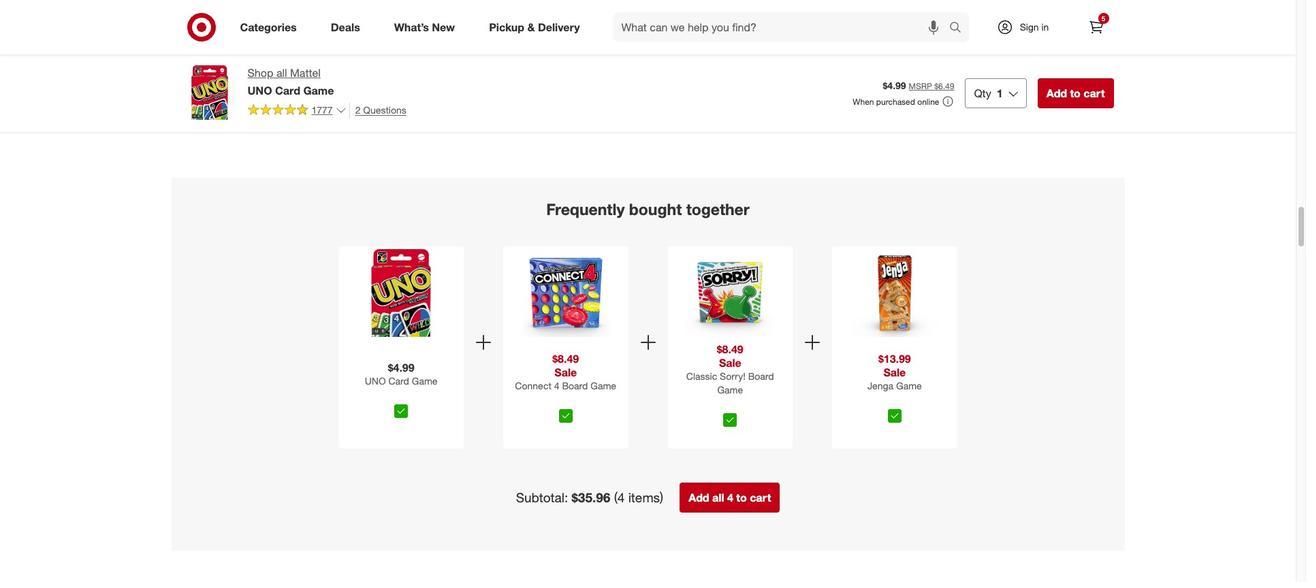 Task type: locate. For each thing, give the bounding box(es) containing it.
board right connect
[[562, 380, 588, 391]]

board inside '$8.49 sale classic sorry! board game'
[[748, 371, 774, 382]]

sale inside $8.49 sale connect 4 board game
[[555, 366, 577, 379]]

uno card game - retro edition
[[607, 38, 712, 61]]

sale for $12.99 sale mattel games - uno play with pride card game
[[926, 28, 942, 38]]

2
[[355, 104, 361, 116]]

$11.99 up five
[[746, 16, 775, 27]]

add to cart
[[197, 77, 240, 87], [891, 77, 935, 87], [1047, 86, 1105, 100]]

- down search
[[948, 38, 951, 49]]

subtotal:
[[516, 490, 568, 506]]

connect
[[515, 380, 552, 391]]

connect 4 board game image
[[522, 249, 610, 337]]

add all 4 to cart button
[[680, 483, 780, 513]]

2 $14.99 from the left
[[482, 28, 507, 38]]

$8.49 inside $8.49 sale connect 4 board game
[[553, 352, 579, 366]]

2 questions link
[[349, 103, 406, 118]]

0 horizontal spatial all
[[276, 66, 287, 80]]

sale inside "$13.99 sale jenga game"
[[884, 366, 906, 379]]

0 horizontal spatial $4.99
[[388, 361, 415, 375]]

add down 'mattel:' at the right of the page
[[1030, 77, 1046, 87]]

0 horizontal spatial 4
[[554, 380, 560, 391]]

game inside '$8.49 sale classic sorry! board game'
[[717, 384, 743, 396]]

mattel inside shop all mattel uno card game
[[290, 66, 321, 80]]

cart
[[224, 77, 240, 87], [919, 77, 935, 87], [1058, 77, 1074, 87], [1084, 86, 1105, 100], [750, 491, 771, 505]]

board for $8.49 sale connect 4 board game
[[562, 380, 588, 391]]

1 horizontal spatial $6.49
[[935, 81, 955, 91]]

uno
[[607, 38, 628, 49], [954, 38, 975, 49], [190, 48, 211, 60], [248, 84, 272, 97], [365, 375, 386, 387]]

game
[[654, 38, 680, 49], [824, 38, 850, 49], [263, 48, 288, 60], [954, 50, 979, 61], [1024, 50, 1050, 61], [1024, 62, 1050, 73], [303, 84, 334, 97], [412, 375, 438, 387], [591, 380, 616, 391], [896, 380, 922, 391], [717, 384, 743, 396]]

1 horizontal spatial $4.99
[[883, 80, 906, 91]]

$12.99 up with
[[885, 16, 914, 27]]

mattel
[[885, 38, 912, 49], [290, 66, 321, 80]]

$8.49 inside '$8.49 sale classic sorry! board game'
[[717, 343, 744, 357]]

1 horizontal spatial 4
[[727, 491, 734, 505]]

mattel up 1777 link
[[290, 66, 321, 80]]

0 vertical spatial $6.49
[[607, 16, 630, 27]]

sale inside '$8.49 sale classic sorry! board game'
[[719, 357, 742, 370]]

2 horizontal spatial $14.99
[[1038, 28, 1063, 38]]

$6.49 up "online"
[[935, 81, 955, 91]]

$11.99 reg $14.99 sale
[[190, 16, 247, 38]]

1 $11.99 from the left
[[190, 16, 219, 27]]

None checkbox
[[394, 405, 408, 418]]

0 horizontal spatial board
[[562, 380, 588, 391]]

board
[[748, 371, 774, 382], [562, 380, 588, 391]]

subtotal: $35.96 (4 items)
[[516, 490, 664, 506]]

add to cart button for mattel: uno: family game night - dare - card game
[[1024, 72, 1080, 93]]

add inside $12.99 reg $14.99 mattel: uno: family game night - dare - card game add to cart
[[1030, 77, 1046, 87]]

in
[[1042, 21, 1049, 33]]

1 horizontal spatial reg
[[1024, 28, 1036, 38]]

to inside button
[[737, 491, 747, 505]]

-
[[683, 38, 686, 49], [948, 38, 951, 49], [1078, 50, 1082, 61], [1107, 50, 1111, 61]]

add right items)
[[689, 491, 709, 505]]

add up 'when purchased online'
[[891, 77, 907, 87]]

2 horizontal spatial $11.99
[[746, 16, 775, 27]]

1 horizontal spatial add to cart
[[891, 77, 935, 87]]

$8.49
[[717, 343, 744, 357], [553, 352, 579, 366]]

- right dare
[[1107, 50, 1111, 61]]

pickup & delivery link
[[478, 12, 597, 42]]

1 horizontal spatial $12.99
[[1024, 16, 1053, 27]]

connect 4 board game link
[[506, 379, 626, 404]]

jenga
[[868, 380, 894, 391]]

reg up the uno party card game
[[190, 28, 202, 38]]

uno inside $12.99 sale mattel games - uno play with pride card game
[[954, 38, 975, 49]]

0 horizontal spatial $12.99
[[885, 16, 914, 27]]

add down night
[[1047, 86, 1067, 100]]

add to cart up "online"
[[891, 77, 935, 87]]

all inside button
[[712, 491, 724, 505]]

$12.99 reg $14.99 mattel: uno: family game night - dare - card game add to cart
[[1024, 16, 1134, 87]]

party
[[214, 48, 237, 60]]

$12.99 inside $12.99 sale mattel games - uno play with pride card game
[[885, 16, 914, 27]]

1777 link
[[248, 103, 346, 119]]

$6.49 up edition at the top left of page
[[607, 16, 630, 27]]

$8.49 sale connect 4 board game
[[515, 352, 616, 391]]

pride
[[905, 50, 928, 61]]

add to cart for mattel games - uno play with pride card game
[[891, 77, 935, 87]]

1 vertical spatial $6.49
[[935, 81, 955, 91]]

0 horizontal spatial $14.99
[[205, 28, 229, 38]]

2 questions
[[355, 104, 406, 116]]

uno card game image
[[357, 249, 445, 337]]

2 horizontal spatial add to cart
[[1047, 86, 1105, 100]]

$4.99
[[883, 80, 906, 91], [388, 361, 415, 375]]

0 horizontal spatial $8.49
[[553, 352, 579, 366]]

dare
[[1084, 50, 1104, 61]]

sign
[[1020, 21, 1039, 33]]

what's new link
[[383, 12, 472, 42]]

what's new
[[394, 20, 455, 34]]

add
[[197, 77, 212, 87], [891, 77, 907, 87], [1030, 77, 1046, 87], [1047, 86, 1067, 100], [689, 491, 709, 505]]

$13.99
[[879, 352, 911, 366]]

1 horizontal spatial $11.99
[[468, 16, 497, 27]]

add to cart button
[[190, 72, 246, 93], [885, 72, 941, 93], [1024, 72, 1080, 93], [1038, 78, 1114, 108]]

0 vertical spatial all
[[276, 66, 287, 80]]

$11.99 inside $11.99 $14.99 sale
[[468, 16, 497, 27]]

board for $8.49 sale classic sorry! board game
[[748, 371, 774, 382]]

game inside $8.49 sale connect 4 board game
[[591, 380, 616, 391]]

game inside $12.99 sale mattel games - uno play with pride card game
[[954, 50, 979, 61]]

$4.99 uno card game
[[365, 361, 438, 387]]

$4.99 for $4.99 uno card game
[[388, 361, 415, 375]]

1 $14.99 from the left
[[205, 28, 229, 38]]

1 vertical spatial mattel
[[290, 66, 321, 80]]

$5.99
[[329, 16, 353, 27]]

family
[[1082, 38, 1110, 49]]

2 reg from the left
[[1024, 28, 1036, 38]]

uno inside the uno card game - retro edition
[[607, 38, 628, 49]]

$14.99 for $11.99
[[205, 28, 229, 38]]

new
[[432, 20, 455, 34]]

classic sorry! board game link
[[671, 370, 790, 408]]

0 horizontal spatial mattel
[[290, 66, 321, 80]]

$8.49 up sorry!
[[717, 343, 744, 357]]

$14.99 inside $12.99 reg $14.99 mattel: uno: family game night - dare - card game add to cart
[[1038, 28, 1063, 38]]

qty
[[974, 86, 992, 100]]

1
[[997, 86, 1003, 100]]

categories
[[240, 20, 297, 34]]

$4.99 inside $4.99 uno card game
[[388, 361, 415, 375]]

$14.99 inside the "$11.99 reg $14.99 sale"
[[205, 28, 229, 38]]

3 $14.99 from the left
[[1038, 28, 1063, 38]]

sale
[[231, 28, 247, 38], [509, 28, 525, 38], [926, 28, 942, 38], [719, 357, 742, 370], [555, 366, 577, 379], [884, 366, 906, 379]]

reg inside the "$11.99 reg $14.99 sale"
[[190, 28, 202, 38]]

all
[[276, 66, 287, 80], [712, 491, 724, 505]]

1 horizontal spatial $14.99
[[482, 28, 507, 38]]

0 horizontal spatial add to cart
[[197, 77, 240, 87]]

1777
[[312, 104, 333, 116]]

when
[[853, 97, 874, 107]]

1 reg from the left
[[190, 28, 202, 38]]

$11.99
[[190, 16, 219, 27], [468, 16, 497, 27], [746, 16, 775, 27]]

sale inside the "$11.99 reg $14.99 sale"
[[231, 28, 247, 38]]

uno card game link
[[342, 375, 461, 399]]

$11.99 up the party
[[190, 16, 219, 27]]

to inside $12.99 reg $14.99 mattel: uno: family game night - dare - card game add to cart
[[1048, 77, 1056, 87]]

add to cart button for uno party card game
[[190, 72, 246, 93]]

sale inside $12.99 sale mattel games - uno play with pride card game
[[926, 28, 942, 38]]

add down the uno party card game
[[197, 77, 212, 87]]

$12.99 inside $12.99 reg $14.99 mattel: uno: family game night - dare - card game add to cart
[[1024, 16, 1053, 27]]

pickup
[[489, 20, 525, 34]]

$12.99 up 'mattel:' at the right of the page
[[1024, 16, 1053, 27]]

sign in
[[1020, 21, 1049, 33]]

- left the retro
[[683, 38, 686, 49]]

3 $11.99 from the left
[[746, 16, 775, 27]]

$11.99 $14.99 sale
[[468, 16, 525, 38]]

4 inside button
[[727, 491, 734, 505]]

$6.49
[[607, 16, 630, 27], [935, 81, 955, 91]]

0 vertical spatial 4
[[554, 380, 560, 391]]

0 vertical spatial $4.99
[[883, 80, 906, 91]]

$14.99
[[205, 28, 229, 38], [482, 28, 507, 38], [1038, 28, 1063, 38]]

$11.99 right new
[[468, 16, 497, 27]]

2 $12.99 from the left
[[1024, 16, 1053, 27]]

cart inside $12.99 reg $14.99 mattel: uno: family game night - dare - card game add to cart
[[1058, 77, 1074, 87]]

0 horizontal spatial reg
[[190, 28, 202, 38]]

$8.49 for $8.49 sale classic sorry! board game
[[717, 343, 744, 357]]

mattel for all
[[290, 66, 321, 80]]

mattel:
[[1024, 38, 1053, 49]]

1 horizontal spatial $8.49
[[717, 343, 744, 357]]

items)
[[628, 490, 664, 506]]

to
[[214, 77, 222, 87], [909, 77, 917, 87], [1048, 77, 1056, 87], [1070, 86, 1081, 100], [737, 491, 747, 505]]

1 vertical spatial $4.99
[[388, 361, 415, 375]]

what's
[[394, 20, 429, 34]]

$14.99 inside $11.99 $14.99 sale
[[482, 28, 507, 38]]

add to cart down night
[[1047, 86, 1105, 100]]

reg left the in
[[1024, 28, 1036, 38]]

1 horizontal spatial all
[[712, 491, 724, 505]]

1 horizontal spatial board
[[748, 371, 774, 382]]

with
[[885, 50, 903, 61]]

frequently
[[546, 200, 625, 219]]

board inside $8.49 sale connect 4 board game
[[562, 380, 588, 391]]

frequently bought together
[[546, 200, 750, 219]]

game inside $4.99 uno card game
[[412, 375, 438, 387]]

$8.49 up connect 4 board game link
[[553, 352, 579, 366]]

0 vertical spatial mattel
[[885, 38, 912, 49]]

1 horizontal spatial mattel
[[885, 38, 912, 49]]

card
[[631, 38, 652, 49], [801, 38, 822, 49], [239, 48, 260, 60], [930, 50, 951, 61], [1113, 50, 1134, 61], [275, 84, 300, 97], [389, 375, 409, 387]]

mattel inside $12.99 sale mattel games - uno play with pride card game
[[885, 38, 912, 49]]

1 vertical spatial 4
[[727, 491, 734, 505]]

1 $12.99 from the left
[[885, 16, 914, 27]]

board right sorry!
[[748, 371, 774, 382]]

mattel for sale
[[885, 38, 912, 49]]

all inside shop all mattel uno card game
[[276, 66, 287, 80]]

reg inside $12.99 reg $14.99 mattel: uno: family game night - dare - card game add to cart
[[1024, 28, 1036, 38]]

None checkbox
[[559, 409, 573, 423], [888, 409, 902, 423], [724, 414, 737, 427], [559, 409, 573, 423], [888, 409, 902, 423], [724, 414, 737, 427]]

2 $11.99 from the left
[[468, 16, 497, 27]]

0 horizontal spatial $11.99
[[190, 16, 219, 27]]

1 vertical spatial all
[[712, 491, 724, 505]]

$4.99 for $4.99 msrp $6.49
[[883, 80, 906, 91]]

together
[[686, 200, 750, 219]]

What can we help you find? suggestions appear below search field
[[613, 12, 953, 42]]

mattel up with
[[885, 38, 912, 49]]

$12.99
[[885, 16, 914, 27], [1024, 16, 1053, 27]]

$11.99 inside the "$11.99 reg $14.99 sale"
[[190, 16, 219, 27]]

add to cart down the party
[[197, 77, 240, 87]]



Task type: describe. For each thing, give the bounding box(es) containing it.
deals link
[[319, 12, 377, 42]]

sale inside $11.99 $14.99 sale
[[509, 28, 525, 38]]

five
[[746, 38, 763, 49]]

$11.99 for $11.99 $14.99 sale
[[468, 16, 497, 27]]

bought
[[629, 200, 682, 219]]

search button
[[943, 12, 976, 45]]

- left dare
[[1078, 50, 1082, 61]]

delivery
[[538, 20, 580, 34]]

classic
[[686, 371, 717, 382]]

cart inside button
[[750, 491, 771, 505]]

crowns
[[766, 38, 799, 49]]

edition
[[607, 50, 637, 61]]

sale for $13.99 sale jenga game
[[884, 366, 906, 379]]

$35.96
[[572, 490, 611, 506]]

reg for $12.99
[[1024, 28, 1036, 38]]

deals
[[331, 20, 360, 34]]

games
[[915, 38, 945, 49]]

5 link
[[1081, 12, 1111, 42]]

card inside $4.99 uno card game
[[389, 375, 409, 387]]

- inside $12.99 sale mattel games - uno play with pride card game
[[948, 38, 951, 49]]

add inside button
[[689, 491, 709, 505]]

uno inside $4.99 uno card game
[[365, 375, 386, 387]]

reg for $11.99
[[190, 28, 202, 38]]

5
[[1102, 14, 1106, 22]]

$5.99 link
[[329, 0, 441, 50]]

card inside the uno card game - retro edition
[[631, 38, 652, 49]]

add to cart button for mattel games - uno play with pride card game
[[885, 72, 941, 93]]

sale for $8.49 sale classic sorry! board game
[[719, 357, 742, 370]]

night
[[1052, 50, 1075, 61]]

$12.99 for mattel
[[885, 16, 914, 27]]

categories link
[[229, 12, 314, 42]]

jenga game link
[[835, 379, 955, 404]]

sorry!
[[720, 371, 746, 382]]

online
[[918, 97, 940, 107]]

&
[[528, 20, 535, 34]]

game inside shop all mattel uno card game
[[303, 84, 334, 97]]

$14.99 for $12.99
[[1038, 28, 1063, 38]]

jenga game image
[[851, 249, 939, 337]]

play
[[978, 38, 996, 49]]

$8.49 sale classic sorry! board game
[[686, 343, 774, 396]]

qty 1
[[974, 86, 1003, 100]]

questions
[[363, 104, 406, 116]]

card inside $12.99 reg $14.99 mattel: uno: family game night - dare - card game add to cart
[[1113, 50, 1134, 61]]

msrp
[[909, 81, 932, 91]]

five crowns card game
[[746, 38, 850, 49]]

shop all mattel uno card game
[[248, 66, 334, 97]]

sign in link
[[985, 12, 1070, 42]]

$12.99 sale mattel games - uno play with pride card game
[[885, 16, 996, 61]]

(4
[[614, 490, 625, 506]]

pickup & delivery
[[489, 20, 580, 34]]

game inside the uno card game - retro edition
[[654, 38, 680, 49]]

shop
[[248, 66, 273, 80]]

game inside "$13.99 sale jenga game"
[[896, 380, 922, 391]]

$11.99 for $11.99
[[746, 16, 775, 27]]

all for add
[[712, 491, 724, 505]]

all for shop
[[276, 66, 287, 80]]

retro
[[689, 38, 712, 49]]

$8.49 for $8.49 sale connect 4 board game
[[553, 352, 579, 366]]

add all 4 to cart
[[689, 491, 771, 505]]

uno party card game
[[190, 48, 288, 60]]

card inside $12.99 sale mattel games - uno play with pride card game
[[930, 50, 951, 61]]

$13.99 sale jenga game
[[868, 352, 922, 391]]

add to cart for uno party card game
[[197, 77, 240, 87]]

$11.99 for $11.99 reg $14.99 sale
[[190, 16, 219, 27]]

4 inside $8.49 sale connect 4 board game
[[554, 380, 560, 391]]

$12.99 for $14.99
[[1024, 16, 1053, 27]]

card inside shop all mattel uno card game
[[275, 84, 300, 97]]

sale for $8.49 sale connect 4 board game
[[555, 366, 577, 379]]

search
[[943, 22, 976, 35]]

image of uno card game image
[[182, 65, 237, 120]]

uno:
[[1056, 38, 1080, 49]]

purchased
[[877, 97, 915, 107]]

classic sorry! board game image
[[686, 249, 775, 337]]

$4.99 msrp $6.49
[[883, 80, 955, 91]]

uno inside shop all mattel uno card game
[[248, 84, 272, 97]]

$6.49 inside $4.99 msrp $6.49
[[935, 81, 955, 91]]

when purchased online
[[853, 97, 940, 107]]

- inside the uno card game - retro edition
[[683, 38, 686, 49]]

0 horizontal spatial $6.49
[[607, 16, 630, 27]]



Task type: vqa. For each thing, say whether or not it's contained in the screenshot.
Game within the Shop all Mattel UNO Card Game
yes



